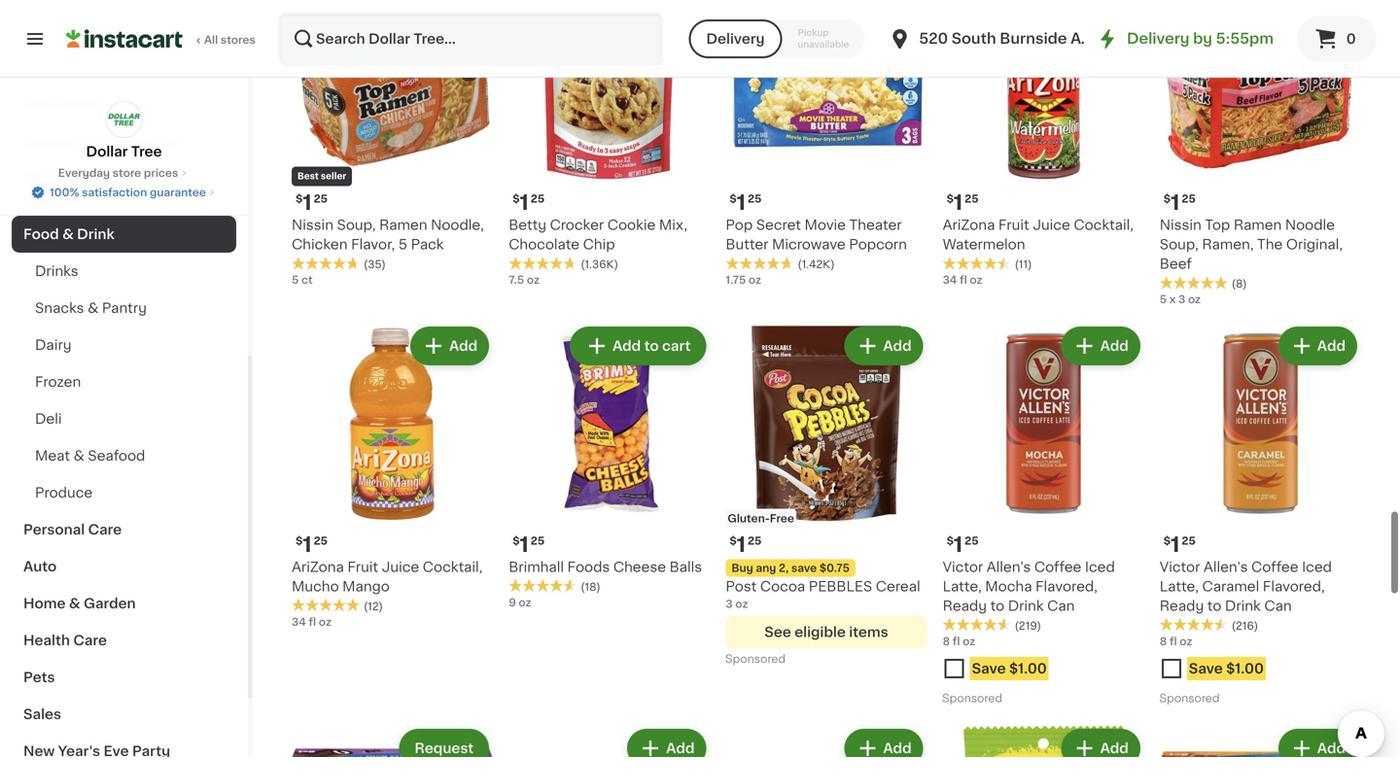 Task type: describe. For each thing, give the bounding box(es) containing it.
Search field
[[280, 14, 662, 64]]

7.5
[[509, 275, 525, 286]]

frozen
[[35, 376, 81, 389]]

1 for victor allen's coffee iced latte, mocha flavored, ready to drink can
[[954, 535, 963, 555]]

allen's for mocha
[[987, 561, 1031, 574]]

1 for betty crocker cookie mix, chocolate chip
[[520, 193, 529, 213]]

apparel & accessories link
[[12, 123, 236, 160]]

deli link
[[12, 401, 236, 438]]

pop
[[726, 219, 753, 232]]

$ 1 25 for pop secret movie theater butter microwave popcorn
[[730, 193, 762, 213]]

flavored, for mocha
[[1036, 580, 1098, 594]]

fl for victor allen's coffee iced latte, mocha flavored, ready to drink can
[[953, 637, 961, 647]]

watermelon
[[943, 238, 1026, 252]]

pack
[[411, 238, 444, 252]]

arizona fruit juice cocktail, mucho mango
[[292, 561, 483, 594]]

best
[[298, 172, 319, 181]]

& for accessories
[[81, 134, 93, 148]]

(1.36k)
[[581, 259, 619, 270]]

34 fl oz for arizona fruit juice cocktail, mucho mango
[[292, 617, 332, 628]]

cookie
[[608, 219, 656, 232]]

post cocoa pebbles cereal 3 oz
[[726, 580, 921, 610]]

personal care link
[[12, 512, 236, 549]]

soup, inside nissin top ramen noodle soup, ramen, the original, beef
[[1160, 238, 1199, 252]]

ct
[[302, 275, 313, 286]]

to for victor allen's coffee iced latte, mocha flavored, ready to drink can
[[991, 600, 1005, 613]]

0
[[1347, 32, 1357, 46]]

8 fl oz for victor allen's coffee iced latte, caramel flavored, ready to drink can
[[1160, 637, 1193, 647]]

care for personal care
[[88, 523, 122, 537]]

betty
[[509, 219, 547, 232]]

dollar tree link
[[86, 101, 162, 161]]

snacks
[[35, 302, 84, 315]]

1 for buy any 2, save $0.75
[[737, 535, 746, 555]]

drink for victor allen's coffee iced latte, caramel flavored, ready to drink can
[[1226, 600, 1262, 613]]

frozen link
[[12, 364, 236, 401]]

everyday
[[58, 168, 110, 179]]

buy any 2, save $0.75
[[732, 563, 850, 574]]

save $1.00 for caramel
[[1190, 662, 1265, 676]]

health care link
[[12, 623, 236, 660]]

meat & seafood link
[[12, 438, 236, 475]]

health
[[23, 634, 70, 648]]

free
[[770, 514, 795, 524]]

oz right 7.5
[[527, 275, 540, 286]]

electronics link
[[12, 86, 236, 123]]

balls
[[670, 561, 702, 574]]

oz down 'victor allen's coffee iced latte, caramel flavored, ready to drink can'
[[1180, 637, 1193, 647]]

sponsored badge image for victor allen's coffee iced latte, mocha flavored, ready to drink can
[[943, 694, 1002, 705]]

home improvement & hardware
[[23, 171, 178, 204]]

$ 1 25 for arizona fruit juice cocktail, watermelon
[[947, 193, 979, 213]]

drink for victor allen's coffee iced latte, mocha flavored, ready to drink can
[[1009, 600, 1044, 613]]

pop secret movie theater butter microwave popcorn
[[726, 219, 908, 252]]

brimhall
[[509, 561, 564, 574]]

100% satisfaction guarantee button
[[30, 181, 218, 200]]

ready for victor allen's coffee iced latte, mocha flavored, ready to drink can
[[943, 600, 987, 613]]

delivery for delivery
[[707, 32, 765, 46]]

betty crocker cookie mix, chocolate chip
[[509, 219, 688, 252]]

& for garden
[[69, 597, 80, 611]]

$ 1 25 for nissin top ramen noodle soup, ramen, the original, beef
[[1164, 193, 1196, 213]]

(1.42k)
[[798, 259, 835, 270]]

(216)
[[1232, 621, 1259, 632]]

chocolate
[[509, 238, 580, 252]]

hardware
[[23, 191, 91, 204]]

save for victor allen's coffee iced latte, mocha flavored, ready to drink can
[[972, 662, 1006, 676]]

to for victor allen's coffee iced latte, caramel flavored, ready to drink can
[[1208, 600, 1222, 613]]

520
[[920, 32, 949, 46]]

care for health care
[[73, 634, 107, 648]]

$ 1 25 for victor allen's coffee iced latte, mocha flavored, ready to drink can
[[947, 535, 979, 555]]

add to cart button
[[572, 329, 705, 364]]

fruit for watermelon
[[999, 219, 1030, 232]]

pantry
[[102, 302, 147, 315]]

secret
[[757, 219, 802, 232]]

5:55pm
[[1217, 32, 1274, 46]]

1.75 oz
[[726, 275, 762, 286]]

mix,
[[659, 219, 688, 232]]

south
[[952, 32, 997, 46]]

personal care
[[23, 523, 122, 537]]

mango
[[343, 580, 390, 594]]

seller
[[321, 172, 347, 181]]

eligible
[[795, 626, 846, 640]]

520 south burnside avenue
[[920, 32, 1127, 46]]

seafood
[[88, 449, 145, 463]]

0 horizontal spatial drink
[[77, 228, 115, 241]]

delivery button
[[689, 19, 783, 58]]

delivery by 5:55pm
[[1128, 32, 1274, 46]]

avenue
[[1071, 32, 1127, 46]]

foods
[[568, 561, 610, 574]]

dollar tree
[[86, 145, 162, 159]]

25 for nissin soup, ramen noodle, chicken flavor, 5 pack
[[314, 194, 328, 204]]

$ 1 25 for arizona fruit juice cocktail, mucho mango
[[296, 535, 328, 555]]

accessories
[[96, 134, 182, 148]]

34 for arizona fruit juice cocktail, mucho mango
[[292, 617, 306, 628]]

original,
[[1287, 238, 1343, 252]]

add inside add to cart button
[[613, 340, 641, 353]]

cocktail, for arizona fruit juice cocktail, mucho mango
[[423, 561, 483, 574]]

food & drink
[[23, 228, 115, 241]]

1 for brimhall foods cheese balls
[[520, 535, 529, 555]]

food & drink link
[[12, 216, 236, 253]]

home improvement & hardware link
[[12, 160, 236, 216]]

3 inside post cocoa pebbles cereal 3 oz
[[726, 599, 733, 610]]

5 ct
[[292, 275, 313, 286]]

cocktail, for arizona fruit juice cocktail, watermelon
[[1074, 219, 1134, 232]]

nissin for nissin soup, ramen noodle, chicken flavor, 5 pack
[[292, 219, 334, 232]]

5 for soup,
[[1160, 294, 1167, 305]]

pets
[[23, 671, 55, 685]]

nissin for nissin top ramen noodle soup, ramen, the original, beef
[[1160, 219, 1202, 232]]

0 vertical spatial 3
[[1179, 294, 1186, 305]]

ramen,
[[1203, 238, 1254, 252]]

victor for victor allen's coffee iced latte, mocha flavored, ready to drink can
[[943, 561, 984, 574]]

gluten-
[[728, 514, 770, 524]]

soup, inside 'nissin soup, ramen noodle, chicken flavor, 5 pack'
[[337, 219, 376, 232]]

home & garden
[[23, 597, 136, 611]]

1 for pop secret movie theater butter microwave popcorn
[[737, 193, 746, 213]]

gluten-free
[[728, 514, 795, 524]]

oz down watermelon
[[970, 275, 983, 286]]

5 x 3 oz
[[1160, 294, 1202, 305]]

oz inside post cocoa pebbles cereal 3 oz
[[736, 599, 749, 610]]

burnside
[[1000, 32, 1068, 46]]

home for home & garden
[[23, 597, 66, 611]]

flavor,
[[351, 238, 395, 252]]

1 for arizona fruit juice cocktail, watermelon
[[954, 193, 963, 213]]

all
[[204, 35, 218, 45]]

oz right the 1.75
[[749, 275, 762, 286]]

8 for victor allen's coffee iced latte, caramel flavored, ready to drink can
[[1160, 637, 1168, 647]]

see eligible items button
[[726, 616, 928, 649]]

beef
[[1160, 258, 1193, 271]]

25 for betty crocker cookie mix, chocolate chip
[[531, 194, 545, 205]]



Task type: vqa. For each thing, say whether or not it's contained in the screenshot.
Authorization holds, recurring payments, and unknown charges
no



Task type: locate. For each thing, give the bounding box(es) containing it.
iced for victor allen's coffee iced latte, mocha flavored, ready to drink can
[[1086, 561, 1116, 574]]

save $1.00 button down '(219)'
[[943, 654, 1145, 689]]

1 up watermelon
[[954, 193, 963, 213]]

care
[[88, 523, 122, 537], [73, 634, 107, 648]]

1 ramen from the left
[[380, 219, 428, 232]]

drink inside 'victor allen's coffee iced latte, caramel flavored, ready to drink can'
[[1226, 600, 1262, 613]]

25 up pop
[[748, 194, 762, 204]]

1 can from the left
[[1048, 600, 1075, 613]]

meat & seafood
[[35, 449, 145, 463]]

fl down mucho on the left bottom of the page
[[309, 617, 316, 628]]

3
[[1179, 294, 1186, 305], [726, 599, 733, 610]]

to down mocha
[[991, 600, 1005, 613]]

& for drink
[[62, 228, 74, 241]]

$ 1 25 up brimhall
[[513, 535, 545, 555]]

latte, inside victor allen's coffee iced latte, mocha flavored, ready to drink can
[[943, 580, 982, 594]]

food
[[23, 228, 59, 241]]

1 horizontal spatial sponsored badge image
[[943, 694, 1002, 705]]

& for seafood
[[74, 449, 85, 463]]

coffee inside 'victor allen's coffee iced latte, caramel flavored, ready to drink can'
[[1252, 561, 1299, 574]]

save for victor allen's coffee iced latte, caramel flavored, ready to drink can
[[1190, 662, 1224, 676]]

1 horizontal spatial allen's
[[1204, 561, 1249, 574]]

allen's up mocha
[[987, 561, 1031, 574]]

deli
[[35, 412, 62, 426]]

electronics
[[23, 97, 103, 111]]

0 horizontal spatial arizona
[[292, 561, 344, 574]]

1.75
[[726, 275, 746, 286]]

1 ready from the left
[[943, 600, 987, 613]]

25 for arizona fruit juice cocktail, watermelon
[[965, 194, 979, 205]]

request button
[[401, 731, 488, 758]]

& for pantry
[[88, 302, 99, 315]]

to inside victor allen's coffee iced latte, mocha flavored, ready to drink can
[[991, 600, 1005, 613]]

0 horizontal spatial 8 fl oz
[[943, 637, 976, 647]]

$ 1 25 for victor allen's coffee iced latte, caramel flavored, ready to drink can
[[1164, 535, 1196, 555]]

1 horizontal spatial delivery
[[1128, 32, 1190, 46]]

2 nissin from the left
[[1160, 219, 1202, 232]]

1 for nissin top ramen noodle soup, ramen, the original, beef
[[1171, 193, 1180, 213]]

$ down gluten-
[[730, 536, 737, 547]]

dollar tree logo image
[[106, 101, 143, 138]]

1 horizontal spatial cocktail,
[[1074, 219, 1134, 232]]

ready inside 'victor allen's coffee iced latte, caramel flavored, ready to drink can'
[[1160, 600, 1205, 613]]

oz down mucho on the left bottom of the page
[[319, 617, 332, 628]]

save $1.00 down the (216)
[[1190, 662, 1265, 676]]

$ 1 25 up 'victor allen's coffee iced latte, caramel flavored, ready to drink can'
[[1164, 535, 1196, 555]]

save $1.00 down '(219)'
[[972, 662, 1047, 676]]

25 for pop secret movie theater butter microwave popcorn
[[748, 194, 762, 204]]

health care
[[23, 634, 107, 648]]

to inside 'victor allen's coffee iced latte, caramel flavored, ready to drink can'
[[1208, 600, 1222, 613]]

0 horizontal spatial can
[[1048, 600, 1075, 613]]

& right food
[[62, 228, 74, 241]]

ramen inside nissin top ramen noodle soup, ramen, the original, beef
[[1234, 219, 1282, 232]]

save down the 'caramel'
[[1190, 662, 1224, 676]]

1 horizontal spatial 34
[[943, 275, 958, 286]]

soup,
[[337, 219, 376, 232], [1160, 238, 1199, 252]]

produce link
[[12, 475, 236, 512]]

25 up watermelon
[[965, 194, 979, 205]]

oz down victor allen's coffee iced latte, mocha flavored, ready to drink can at the right bottom
[[963, 637, 976, 647]]

1 up victor allen's coffee iced latte, mocha flavored, ready to drink can at the right bottom
[[954, 535, 963, 555]]

25 down the 'best seller'
[[314, 194, 328, 204]]

& left garden
[[69, 597, 80, 611]]

8 for victor allen's coffee iced latte, mocha flavored, ready to drink can
[[943, 637, 951, 647]]

2 ready from the left
[[1160, 600, 1205, 613]]

1 horizontal spatial latte,
[[1160, 580, 1199, 594]]

0 horizontal spatial nissin
[[292, 219, 334, 232]]

1 $1.00 from the left
[[1010, 662, 1047, 676]]

$ for victor allen's coffee iced latte, caramel flavored, ready to drink can
[[1164, 536, 1171, 547]]

0 horizontal spatial ramen
[[380, 219, 428, 232]]

$ down best
[[296, 194, 303, 204]]

delivery inside 'delivery by 5:55pm' link
[[1128, 32, 1190, 46]]

iced inside victor allen's coffee iced latte, mocha flavored, ready to drink can
[[1086, 561, 1116, 574]]

0 horizontal spatial 5
[[292, 275, 299, 286]]

& right the meat
[[74, 449, 85, 463]]

mucho
[[292, 580, 339, 594]]

$ for brimhall foods cheese balls
[[513, 536, 520, 547]]

1 horizontal spatial juice
[[1033, 219, 1071, 232]]

iced inside 'victor allen's coffee iced latte, caramel flavored, ready to drink can'
[[1303, 561, 1333, 574]]

1 horizontal spatial fruit
[[999, 219, 1030, 232]]

1 vertical spatial home
[[23, 597, 66, 611]]

snacks & pantry
[[35, 302, 147, 315]]

5 left x
[[1160, 294, 1167, 305]]

product group
[[292, 0, 493, 288], [509, 0, 711, 288], [726, 0, 928, 288], [943, 0, 1145, 288], [1160, 0, 1362, 308], [292, 323, 493, 630], [509, 323, 711, 611], [726, 323, 928, 671], [943, 323, 1145, 710], [1160, 323, 1362, 710], [292, 726, 493, 758], [509, 726, 711, 758], [726, 726, 928, 758], [943, 726, 1145, 758], [1160, 726, 1362, 758]]

mocha
[[986, 580, 1033, 594]]

0 horizontal spatial soup,
[[337, 219, 376, 232]]

1 horizontal spatial soup,
[[1160, 238, 1199, 252]]

0 vertical spatial home
[[23, 171, 66, 185]]

save $1.00 button down the (216)
[[1160, 654, 1362, 689]]

home inside the home improvement & hardware
[[23, 171, 66, 185]]

sponsored badge image for post cocoa pebbles cereal
[[726, 655, 785, 666]]

2 iced from the left
[[1303, 561, 1333, 574]]

save down mocha
[[972, 662, 1006, 676]]

instacart logo image
[[66, 27, 183, 51]]

juice for watermelon
[[1033, 219, 1071, 232]]

2 horizontal spatial 5
[[1160, 294, 1167, 305]]

2 home from the top
[[23, 597, 66, 611]]

arizona inside arizona fruit juice cocktail, watermelon
[[943, 219, 996, 232]]

prices
[[144, 168, 178, 179]]

& inside the home improvement & hardware
[[167, 171, 178, 185]]

& left pantry
[[88, 302, 99, 315]]

arizona up mucho on the left bottom of the page
[[292, 561, 344, 574]]

2 ramen from the left
[[1234, 219, 1282, 232]]

1 vertical spatial soup,
[[1160, 238, 1199, 252]]

arizona for mucho
[[292, 561, 344, 574]]

flavored, right the 'caramel'
[[1264, 580, 1326, 594]]

34 for arizona fruit juice cocktail, watermelon
[[943, 275, 958, 286]]

8 fl oz down victor allen's coffee iced latte, mocha flavored, ready to drink can at the right bottom
[[943, 637, 976, 647]]

drink up the (216)
[[1226, 600, 1262, 613]]

dairy link
[[12, 327, 236, 364]]

1 for arizona fruit juice cocktail, mucho mango
[[303, 535, 312, 555]]

1 for victor allen's coffee iced latte, caramel flavored, ready to drink can
[[1171, 535, 1180, 555]]

store
[[113, 168, 141, 179]]

(18)
[[581, 582, 601, 593]]

allen's for caramel
[[1204, 561, 1249, 574]]

25 up brimhall
[[531, 536, 545, 547]]

fl for victor allen's coffee iced latte, caramel flavored, ready to drink can
[[1170, 637, 1178, 647]]

2 vertical spatial 5
[[1160, 294, 1167, 305]]

1 vertical spatial 34
[[292, 617, 306, 628]]

victor allen's coffee iced latte, mocha flavored, ready to drink can
[[943, 561, 1116, 613]]

sales
[[23, 708, 61, 722]]

cheese
[[614, 561, 666, 574]]

2 coffee from the left
[[1252, 561, 1299, 574]]

1 horizontal spatial ready
[[1160, 600, 1205, 613]]

2 horizontal spatial drink
[[1226, 600, 1262, 613]]

& up guarantee
[[167, 171, 178, 185]]

0 horizontal spatial save
[[972, 662, 1006, 676]]

arizona up watermelon
[[943, 219, 996, 232]]

2 save $1.00 from the left
[[1190, 662, 1265, 676]]

8
[[943, 637, 951, 647], [1160, 637, 1168, 647]]

auto
[[23, 560, 57, 574]]

auto link
[[12, 549, 236, 586]]

2 latte, from the left
[[1160, 580, 1199, 594]]

1 vertical spatial 5
[[292, 275, 299, 286]]

home & garden link
[[12, 586, 236, 623]]

$ for buy any 2, save $0.75
[[730, 536, 737, 547]]

drinks
[[35, 265, 78, 278]]

latte, for caramel
[[1160, 580, 1199, 594]]

drink up '(219)'
[[1009, 600, 1044, 613]]

1 up buy
[[737, 535, 746, 555]]

can inside 'victor allen's coffee iced latte, caramel flavored, ready to drink can'
[[1265, 600, 1293, 613]]

2,
[[779, 563, 789, 574]]

caramel
[[1203, 580, 1260, 594]]

everyday store prices link
[[58, 165, 190, 181]]

0 horizontal spatial to
[[645, 340, 659, 353]]

victor for victor allen's coffee iced latte, caramel flavored, ready to drink can
[[1160, 561, 1201, 574]]

1 flavored, from the left
[[1036, 580, 1098, 594]]

save $1.00 for mocha
[[972, 662, 1047, 676]]

$ up beef
[[1164, 194, 1171, 205]]

25 down gluten-
[[748, 536, 762, 547]]

nissin inside nissin top ramen noodle soup, ramen, the original, beef
[[1160, 219, 1202, 232]]

1 vertical spatial 3
[[726, 599, 733, 610]]

1 horizontal spatial $1.00
[[1227, 662, 1265, 676]]

ready inside victor allen's coffee iced latte, mocha flavored, ready to drink can
[[943, 600, 987, 613]]

1 latte, from the left
[[943, 580, 982, 594]]

0 horizontal spatial fruit
[[348, 561, 378, 574]]

1 horizontal spatial to
[[991, 600, 1005, 613]]

victor inside victor allen's coffee iced latte, mocha flavored, ready to drink can
[[943, 561, 984, 574]]

home up hardware
[[23, 171, 66, 185]]

soup, up beef
[[1160, 238, 1199, 252]]

1 allen's from the left
[[987, 561, 1031, 574]]

can for caramel
[[1265, 600, 1293, 613]]

$ for nissin soup, ramen noodle, chicken flavor, 5 pack
[[296, 194, 303, 204]]

oz down post
[[736, 599, 749, 610]]

apparel & accessories
[[23, 134, 182, 148]]

(35)
[[364, 259, 386, 270]]

oz right x
[[1189, 294, 1202, 305]]

0 horizontal spatial flavored,
[[1036, 580, 1098, 594]]

25 for buy any 2, save $0.75
[[748, 536, 762, 547]]

drink down the satisfaction
[[77, 228, 115, 241]]

1 8 from the left
[[943, 637, 951, 647]]

dairy
[[35, 339, 72, 352]]

fl down 'victor allen's coffee iced latte, caramel flavored, ready to drink can'
[[1170, 637, 1178, 647]]

drink
[[77, 228, 115, 241], [1009, 600, 1044, 613], [1226, 600, 1262, 613]]

delivery inside delivery button
[[707, 32, 765, 46]]

8 fl oz for victor allen's coffee iced latte, mocha flavored, ready to drink can
[[943, 637, 976, 647]]

chip
[[583, 238, 615, 252]]

coffee inside victor allen's coffee iced latte, mocha flavored, ready to drink can
[[1035, 561, 1082, 574]]

$ for victor allen's coffee iced latte, mocha flavored, ready to drink can
[[947, 536, 954, 547]]

nissin left top on the right of the page
[[1160, 219, 1202, 232]]

fruit inside arizona fruit juice cocktail, watermelon
[[999, 219, 1030, 232]]

coffee for caramel
[[1252, 561, 1299, 574]]

$ 1 25 down best
[[296, 193, 328, 213]]

1 vertical spatial arizona
[[292, 561, 344, 574]]

ramen up 'the'
[[1234, 219, 1282, 232]]

ready down the 'caramel'
[[1160, 600, 1205, 613]]

flavored, for caramel
[[1264, 580, 1326, 594]]

$ 1 25 up mucho on the left bottom of the page
[[296, 535, 328, 555]]

nissin
[[292, 219, 334, 232], [1160, 219, 1202, 232]]

1 horizontal spatial drink
[[1009, 600, 1044, 613]]

cocktail, inside arizona fruit juice cocktail, watermelon
[[1074, 219, 1134, 232]]

1 home from the top
[[23, 171, 66, 185]]

0 horizontal spatial allen's
[[987, 561, 1031, 574]]

see eligible items
[[765, 626, 889, 640]]

100% satisfaction guarantee
[[50, 187, 206, 198]]

service type group
[[689, 19, 865, 58]]

25 for arizona fruit juice cocktail, mucho mango
[[314, 536, 328, 547]]

$ up watermelon
[[947, 194, 954, 205]]

25 up 'victor allen's coffee iced latte, caramel flavored, ready to drink can'
[[1182, 536, 1196, 547]]

5 for chicken
[[292, 275, 299, 286]]

1 iced from the left
[[1086, 561, 1116, 574]]

arizona for watermelon
[[943, 219, 996, 232]]

1 victor from the left
[[943, 561, 984, 574]]

juice
[[1033, 219, 1071, 232], [382, 561, 419, 574]]

1 vertical spatial fruit
[[348, 561, 378, 574]]

1 horizontal spatial nissin
[[1160, 219, 1202, 232]]

tree
[[131, 145, 162, 159]]

1 save $1.00 button from the left
[[943, 654, 1145, 689]]

latte, for mocha
[[943, 580, 982, 594]]

latte, left the 'caramel'
[[1160, 580, 1199, 594]]

&
[[81, 134, 93, 148], [167, 171, 178, 185], [62, 228, 74, 241], [88, 302, 99, 315], [74, 449, 85, 463], [69, 597, 80, 611]]

guarantee
[[150, 187, 206, 198]]

1 horizontal spatial iced
[[1303, 561, 1333, 574]]

2 allen's from the left
[[1204, 561, 1249, 574]]

3 right x
[[1179, 294, 1186, 305]]

1 vertical spatial 34 fl oz
[[292, 617, 332, 628]]

flavored, inside 'victor allen's coffee iced latte, caramel flavored, ready to drink can'
[[1264, 580, 1326, 594]]

2 save $1.00 button from the left
[[1160, 654, 1362, 689]]

& up everyday
[[81, 134, 93, 148]]

1 8 fl oz from the left
[[943, 637, 976, 647]]

1 up pop
[[737, 193, 746, 213]]

0 horizontal spatial latte,
[[943, 580, 982, 594]]

34 fl oz down watermelon
[[943, 275, 983, 286]]

0 horizontal spatial victor
[[943, 561, 984, 574]]

fl down watermelon
[[960, 275, 968, 286]]

5 left pack
[[399, 238, 408, 252]]

fruit inside arizona fruit juice cocktail, mucho mango
[[348, 561, 378, 574]]

home up health
[[23, 597, 66, 611]]

1 horizontal spatial flavored,
[[1264, 580, 1326, 594]]

care up auto "link" in the left bottom of the page
[[88, 523, 122, 537]]

$1.00 down '(219)'
[[1010, 662, 1047, 676]]

best seller
[[298, 172, 347, 181]]

$ 1 25 for betty crocker cookie mix, chocolate chip
[[513, 193, 545, 213]]

$ 1 25 up betty
[[513, 193, 545, 213]]

care down home & garden
[[73, 634, 107, 648]]

0 horizontal spatial delivery
[[707, 32, 765, 46]]

1 vertical spatial care
[[73, 634, 107, 648]]

1 for nissin soup, ramen noodle, chicken flavor, 5 pack
[[303, 193, 312, 213]]

$ 1 25 for buy any 2, save $0.75
[[730, 535, 762, 555]]

$ up mucho on the left bottom of the page
[[296, 536, 303, 547]]

25 for victor allen's coffee iced latte, caramel flavored, ready to drink can
[[1182, 536, 1196, 547]]

1 up betty
[[520, 193, 529, 213]]

$ 1 25 up watermelon
[[947, 193, 979, 213]]

0 vertical spatial 5
[[399, 238, 408, 252]]

1 horizontal spatial save $1.00 button
[[1160, 654, 1362, 689]]

0 horizontal spatial save $1.00
[[972, 662, 1047, 676]]

2 $1.00 from the left
[[1227, 662, 1265, 676]]

25 up betty
[[531, 194, 545, 205]]

1 nissin from the left
[[292, 219, 334, 232]]

allen's inside 'victor allen's coffee iced latte, caramel flavored, ready to drink can'
[[1204, 561, 1249, 574]]

care inside the personal care link
[[88, 523, 122, 537]]

0 horizontal spatial iced
[[1086, 561, 1116, 574]]

1 horizontal spatial can
[[1265, 600, 1293, 613]]

$1.00 for mocha
[[1010, 662, 1047, 676]]

0 vertical spatial cocktail,
[[1074, 219, 1134, 232]]

fruit up 'mango'
[[348, 561, 378, 574]]

juice inside arizona fruit juice cocktail, watermelon
[[1033, 219, 1071, 232]]

0 vertical spatial juice
[[1033, 219, 1071, 232]]

victor inside 'victor allen's coffee iced latte, caramel flavored, ready to drink can'
[[1160, 561, 1201, 574]]

1 vertical spatial juice
[[382, 561, 419, 574]]

34 down mucho on the left bottom of the page
[[292, 617, 306, 628]]

$ up victor allen's coffee iced latte, mocha flavored, ready to drink can at the right bottom
[[947, 536, 954, 547]]

0 vertical spatial arizona
[[943, 219, 996, 232]]

7.5 oz
[[509, 275, 540, 286]]

ramen inside 'nissin soup, ramen noodle, chicken flavor, 5 pack'
[[380, 219, 428, 232]]

2 horizontal spatial sponsored badge image
[[1160, 694, 1219, 705]]

$ up brimhall
[[513, 536, 520, 547]]

nissin inside 'nissin soup, ramen noodle, chicken flavor, 5 pack'
[[292, 219, 334, 232]]

$ up betty
[[513, 194, 520, 205]]

0 horizontal spatial ready
[[943, 600, 987, 613]]

delivery by 5:55pm link
[[1096, 27, 1274, 51]]

ready down mocha
[[943, 600, 987, 613]]

meat
[[35, 449, 70, 463]]

1 horizontal spatial 8 fl oz
[[1160, 637, 1193, 647]]

$ for arizona fruit juice cocktail, watermelon
[[947, 194, 954, 205]]

allen's
[[987, 561, 1031, 574], [1204, 561, 1249, 574]]

drink inside victor allen's coffee iced latte, mocha flavored, ready to drink can
[[1009, 600, 1044, 613]]

(8)
[[1232, 279, 1248, 290]]

0 horizontal spatial coffee
[[1035, 561, 1082, 574]]

can inside victor allen's coffee iced latte, mocha flavored, ready to drink can
[[1048, 600, 1075, 613]]

to inside button
[[645, 340, 659, 353]]

save $1.00 button for caramel
[[1160, 654, 1362, 689]]

to down the 'caramel'
[[1208, 600, 1222, 613]]

34 fl oz for arizona fruit juice cocktail, watermelon
[[943, 275, 983, 286]]

2 save from the left
[[1190, 662, 1224, 676]]

2 8 fl oz from the left
[[1160, 637, 1193, 647]]

victor allen's coffee iced latte, caramel flavored, ready to drink can
[[1160, 561, 1333, 613]]

0 vertical spatial 34 fl oz
[[943, 275, 983, 286]]

$ for betty crocker cookie mix, chocolate chip
[[513, 194, 520, 205]]

0 vertical spatial care
[[88, 523, 122, 537]]

care inside health care link
[[73, 634, 107, 648]]

2 8 from the left
[[1160, 637, 1168, 647]]

$ for pop secret movie theater butter microwave popcorn
[[730, 194, 737, 204]]

coffee for mocha
[[1035, 561, 1082, 574]]

allen's inside victor allen's coffee iced latte, mocha flavored, ready to drink can
[[987, 561, 1031, 574]]

flavored, up '(219)'
[[1036, 580, 1098, 594]]

2 flavored, from the left
[[1264, 580, 1326, 594]]

dollar
[[86, 145, 128, 159]]

2 victor from the left
[[1160, 561, 1201, 574]]

delivery for delivery by 5:55pm
[[1128, 32, 1190, 46]]

product group containing request
[[292, 726, 493, 758]]

movie
[[805, 219, 846, 232]]

oz right 9
[[519, 598, 532, 608]]

arizona inside arizona fruit juice cocktail, mucho mango
[[292, 561, 344, 574]]

1 coffee from the left
[[1035, 561, 1082, 574]]

fl for arizona fruit juice cocktail, mucho mango
[[309, 617, 316, 628]]

5 inside 'nissin soup, ramen noodle, chicken flavor, 5 pack'
[[399, 238, 408, 252]]

25 up victor allen's coffee iced latte, mocha flavored, ready to drink can at the right bottom
[[965, 536, 979, 547]]

$ 1 25 for nissin soup, ramen noodle, chicken flavor, 5 pack
[[296, 193, 328, 213]]

theater
[[850, 219, 902, 232]]

the
[[1258, 238, 1283, 252]]

0 horizontal spatial 8
[[943, 637, 951, 647]]

home for home improvement & hardware
[[23, 171, 66, 185]]

sponsored badge image
[[726, 655, 785, 666], [943, 694, 1002, 705], [1160, 694, 1219, 705]]

(219)
[[1015, 621, 1042, 632]]

coffee
[[1035, 561, 1082, 574], [1252, 561, 1299, 574]]

1 up beef
[[1171, 193, 1180, 213]]

iced for victor allen's coffee iced latte, caramel flavored, ready to drink can
[[1303, 561, 1333, 574]]

ready for victor allen's coffee iced latte, caramel flavored, ready to drink can
[[1160, 600, 1205, 613]]

1 horizontal spatial victor
[[1160, 561, 1201, 574]]

0 horizontal spatial 34 fl oz
[[292, 617, 332, 628]]

(11)
[[1015, 259, 1033, 270]]

soup, up flavor,
[[337, 219, 376, 232]]

buy
[[732, 563, 754, 574]]

0 horizontal spatial $1.00
[[1010, 662, 1047, 676]]

5 left ct
[[292, 275, 299, 286]]

1 horizontal spatial 3
[[1179, 294, 1186, 305]]

0 horizontal spatial 34
[[292, 617, 306, 628]]

$ 1 25 up victor allen's coffee iced latte, mocha flavored, ready to drink can at the right bottom
[[947, 535, 979, 555]]

fl right items
[[953, 637, 961, 647]]

ramen up pack
[[380, 219, 428, 232]]

1 horizontal spatial 34 fl oz
[[943, 275, 983, 286]]

cereal
[[876, 580, 921, 594]]

fruit for mucho
[[348, 561, 378, 574]]

25 for brimhall foods cheese balls
[[531, 536, 545, 547]]

butter
[[726, 238, 769, 252]]

coffee up the 'caramel'
[[1252, 561, 1299, 574]]

improvement
[[69, 171, 163, 185]]

$ 1 25 up pop
[[730, 193, 762, 213]]

latte, inside 'victor allen's coffee iced latte, caramel flavored, ready to drink can'
[[1160, 580, 1199, 594]]

$ up pop
[[730, 194, 737, 204]]

★★★★★
[[292, 257, 360, 270], [292, 257, 360, 270], [726, 257, 794, 270], [726, 257, 794, 270], [509, 257, 577, 270], [509, 257, 577, 270], [943, 257, 1011, 270], [943, 257, 1011, 270], [1160, 276, 1228, 290], [1160, 276, 1228, 290], [509, 579, 577, 593], [509, 579, 577, 593], [292, 599, 360, 613], [292, 599, 360, 613], [943, 618, 1011, 632], [943, 618, 1011, 632], [1160, 618, 1228, 632], [1160, 618, 1228, 632]]

items
[[849, 626, 889, 640]]

juice for mucho
[[382, 561, 419, 574]]

0 vertical spatial 34
[[943, 275, 958, 286]]

x
[[1170, 294, 1176, 305]]

0 horizontal spatial sponsored badge image
[[726, 655, 785, 666]]

3 down post
[[726, 599, 733, 610]]

1 horizontal spatial 5
[[399, 238, 408, 252]]

0 horizontal spatial 3
[[726, 599, 733, 610]]

0 vertical spatial fruit
[[999, 219, 1030, 232]]

2 horizontal spatial to
[[1208, 600, 1222, 613]]

$ 1 25 up beef
[[1164, 193, 1196, 213]]

fruit up watermelon
[[999, 219, 1030, 232]]

0 horizontal spatial save $1.00 button
[[943, 654, 1145, 689]]

save $1.00 button for mocha
[[943, 654, 1145, 689]]

0 horizontal spatial cocktail,
[[423, 561, 483, 574]]

$ 1 25 up buy
[[730, 535, 762, 555]]

None search field
[[278, 12, 664, 66]]

1 horizontal spatial save
[[1190, 662, 1224, 676]]

25 for victor allen's coffee iced latte, mocha flavored, ready to drink can
[[965, 536, 979, 547]]

cocoa
[[761, 580, 806, 594]]

noodle
[[1286, 219, 1336, 232]]

34 fl oz down mucho on the left bottom of the page
[[292, 617, 332, 628]]

1 horizontal spatial ramen
[[1234, 219, 1282, 232]]

$0.75
[[820, 563, 850, 574]]

ramen for the
[[1234, 219, 1282, 232]]

request
[[415, 742, 474, 756]]

0 horizontal spatial juice
[[382, 561, 419, 574]]

cocktail, inside arizona fruit juice cocktail, mucho mango
[[423, 561, 483, 574]]

can for mocha
[[1048, 600, 1075, 613]]

allen's up the 'caramel'
[[1204, 561, 1249, 574]]

nissin top ramen noodle soup, ramen, the original, beef
[[1160, 219, 1343, 271]]

$ 1 25 for brimhall foods cheese balls
[[513, 535, 545, 555]]

1 save $1.00 from the left
[[972, 662, 1047, 676]]

ramen for 5
[[380, 219, 428, 232]]

chicken
[[292, 238, 348, 252]]

flavored, inside victor allen's coffee iced latte, mocha flavored, ready to drink can
[[1036, 580, 1098, 594]]

1 horizontal spatial 8
[[1160, 637, 1168, 647]]

$1.00 for caramel
[[1227, 662, 1265, 676]]

sponsored badge image for victor allen's coffee iced latte, caramel flavored, ready to drink can
[[1160, 694, 1219, 705]]

juice inside arizona fruit juice cocktail, mucho mango
[[382, 561, 419, 574]]

1 horizontal spatial arizona
[[943, 219, 996, 232]]

1 save from the left
[[972, 662, 1006, 676]]

1 vertical spatial cocktail,
[[423, 561, 483, 574]]

25 for nissin top ramen noodle soup, ramen, the original, beef
[[1182, 194, 1196, 205]]

$ up 'victor allen's coffee iced latte, caramel flavored, ready to drink can'
[[1164, 536, 1171, 547]]

brimhall foods cheese balls
[[509, 561, 702, 574]]

$1.00 down the (216)
[[1227, 662, 1265, 676]]

34 down watermelon
[[943, 275, 958, 286]]

cart
[[662, 340, 691, 353]]

to left 'cart'
[[645, 340, 659, 353]]

0 vertical spatial soup,
[[337, 219, 376, 232]]

1 up brimhall
[[520, 535, 529, 555]]

fl for arizona fruit juice cocktail, watermelon
[[960, 275, 968, 286]]

$ for nissin top ramen noodle soup, ramen, the original, beef
[[1164, 194, 1171, 205]]

pets link
[[12, 660, 236, 697]]

1 horizontal spatial coffee
[[1252, 561, 1299, 574]]

2 can from the left
[[1265, 600, 1293, 613]]

1 up 'victor allen's coffee iced latte, caramel flavored, ready to drink can'
[[1171, 535, 1180, 555]]

drinks link
[[12, 253, 236, 290]]

add to cart
[[613, 340, 691, 353]]

1 horizontal spatial save $1.00
[[1190, 662, 1265, 676]]



